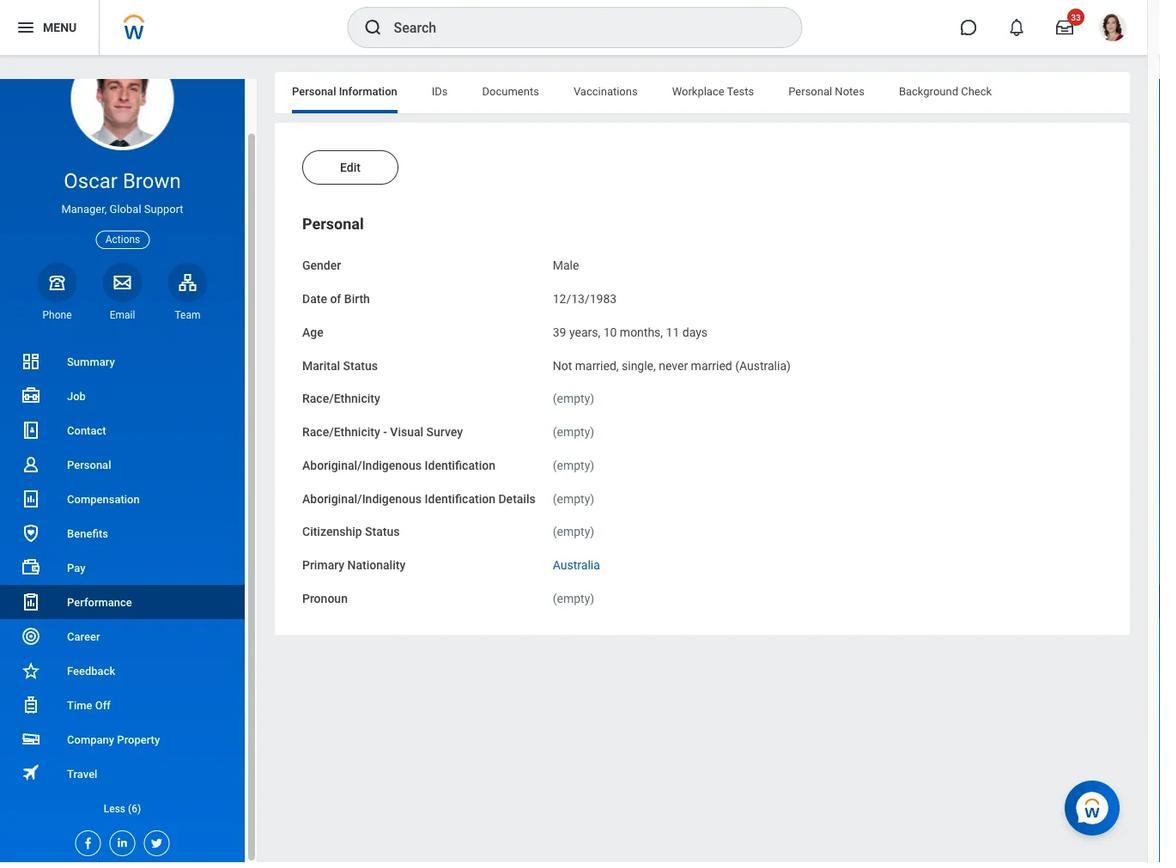 Task type: describe. For each thing, give the bounding box(es) containing it.
personal for personal information
[[292, 85, 336, 98]]

actions button
[[96, 231, 150, 249]]

marital status element
[[553, 348, 791, 374]]

information
[[339, 85, 398, 98]]

never
[[659, 359, 688, 373]]

australia link
[[553, 555, 601, 573]]

pronoun
[[302, 592, 348, 606]]

phone image
[[45, 272, 69, 293]]

not married, single, never married (australia)
[[553, 359, 791, 373]]

team oscar brown element
[[168, 308, 208, 322]]

time off link
[[0, 688, 245, 723]]

notes
[[836, 85, 865, 98]]

pay
[[67, 562, 86, 574]]

ids
[[432, 85, 448, 98]]

married
[[691, 359, 733, 373]]

actions
[[105, 234, 140, 246]]

personal image
[[21, 455, 41, 475]]

date of birth
[[302, 292, 370, 306]]

primary nationality
[[302, 558, 406, 573]]

aboriginal/indigenous for aboriginal/indigenous identification
[[302, 458, 422, 473]]

background check
[[900, 85, 993, 98]]

menu button
[[0, 0, 99, 55]]

personal for personal notes
[[789, 85, 833, 98]]

twitter image
[[145, 832, 164, 851]]

(empty) for race/ethnicity - visual survey
[[553, 425, 595, 439]]

oscar
[[64, 169, 118, 193]]

days
[[683, 325, 708, 339]]

gender
[[302, 259, 341, 273]]

pay link
[[0, 551, 245, 585]]

notifications large image
[[1009, 19, 1026, 36]]

contact link
[[0, 413, 245, 448]]

39
[[553, 325, 567, 339]]

team
[[175, 309, 201, 321]]

company property link
[[0, 723, 245, 757]]

workday assistant region
[[1066, 774, 1127, 836]]

career image
[[21, 626, 41, 647]]

birth
[[344, 292, 370, 306]]

manager,
[[61, 203, 107, 216]]

male
[[553, 259, 580, 273]]

brown
[[123, 169, 181, 193]]

single,
[[622, 359, 656, 373]]

mail image
[[112, 272, 133, 293]]

tab list containing personal information
[[275, 72, 1131, 113]]

primary
[[302, 558, 345, 573]]

email
[[110, 309, 135, 321]]

marital
[[302, 359, 340, 373]]

male element
[[553, 255, 580, 273]]

manager, global support
[[61, 203, 184, 216]]

support
[[144, 203, 184, 216]]

vaccinations
[[574, 85, 638, 98]]

job image
[[21, 386, 41, 406]]

identification for aboriginal/indigenous identification
[[425, 458, 496, 473]]

(empty) for aboriginal/indigenous identification
[[553, 458, 595, 473]]

contact image
[[21, 420, 41, 441]]

aboriginal/indigenous for aboriginal/indigenous identification details
[[302, 492, 422, 506]]

11
[[666, 325, 680, 339]]

less
[[104, 803, 126, 815]]

feedback link
[[0, 654, 245, 688]]

travel
[[67, 768, 97, 781]]

visual
[[390, 425, 424, 439]]

company property image
[[21, 730, 41, 750]]

(6)
[[128, 803, 141, 815]]

personal group
[[302, 214, 1103, 608]]

feedback image
[[21, 661, 41, 681]]

Search Workday  search field
[[394, 9, 767, 46]]

(empty) for pronoun
[[553, 592, 595, 606]]

details
[[499, 492, 536, 506]]

email button
[[103, 263, 142, 322]]

summary image
[[21, 351, 41, 372]]

personal button
[[302, 215, 364, 233]]

facebook image
[[76, 832, 95, 851]]

not
[[553, 359, 573, 373]]

33
[[1072, 12, 1082, 22]]

performance
[[67, 596, 132, 609]]

documents
[[483, 85, 540, 98]]

global
[[110, 203, 141, 216]]

travel link
[[0, 757, 245, 791]]

age
[[302, 325, 324, 339]]

summary
[[67, 355, 115, 368]]

phone
[[43, 309, 72, 321]]

linkedin image
[[110, 832, 129, 850]]

status for citizenship status
[[365, 525, 400, 539]]

(empty) for race/ethnicity
[[553, 392, 595, 406]]

contact
[[67, 424, 106, 437]]

phone oscar brown element
[[37, 308, 77, 322]]

months,
[[620, 325, 663, 339]]

(empty) for aboriginal/indigenous identification details
[[553, 492, 595, 506]]

benefits link
[[0, 516, 245, 551]]

benefits image
[[21, 523, 41, 544]]

less (6) button
[[0, 791, 245, 826]]

pay image
[[21, 558, 41, 578]]

less (6)
[[104, 803, 141, 815]]

menu banner
[[0, 0, 1148, 55]]

career link
[[0, 620, 245, 654]]

phone button
[[37, 263, 77, 322]]

off
[[95, 699, 111, 712]]

profile logan mcneil image
[[1100, 14, 1127, 45]]



Task type: vqa. For each thing, say whether or not it's contained in the screenshot.
Pay
yes



Task type: locate. For each thing, give the bounding box(es) containing it.
career
[[67, 630, 100, 643]]

-
[[383, 425, 387, 439]]

citizenship
[[302, 525, 362, 539]]

background
[[900, 85, 959, 98]]

aboriginal/indigenous identification
[[302, 458, 496, 473]]

2 (empty) from the top
[[553, 425, 595, 439]]

personal for personal button at the top left
[[302, 215, 364, 233]]

compensation link
[[0, 482, 245, 516]]

1 vertical spatial race/ethnicity
[[302, 425, 380, 439]]

4 (empty) from the top
[[553, 492, 595, 506]]

citizenship status
[[302, 525, 400, 539]]

compensation image
[[21, 489, 41, 510]]

email oscar brown element
[[103, 308, 142, 322]]

1 (empty) from the top
[[553, 392, 595, 406]]

5 (empty) from the top
[[553, 525, 595, 539]]

team link
[[168, 263, 208, 322]]

(empty)
[[553, 392, 595, 406], [553, 425, 595, 439], [553, 458, 595, 473], [553, 492, 595, 506], [553, 525, 595, 539], [553, 592, 595, 606]]

oscar brown
[[64, 169, 181, 193]]

age element
[[553, 315, 708, 341]]

company
[[67, 733, 114, 746]]

race/ethnicity - visual survey
[[302, 425, 463, 439]]

personal left information
[[292, 85, 336, 98]]

10
[[604, 325, 617, 339]]

performance image
[[21, 592, 41, 613]]

feedback
[[67, 665, 115, 678]]

list containing summary
[[0, 345, 245, 826]]

personal link
[[0, 448, 245, 482]]

years,
[[570, 325, 601, 339]]

1 vertical spatial identification
[[425, 492, 496, 506]]

status
[[343, 359, 378, 373], [365, 525, 400, 539]]

job
[[67, 390, 86, 403]]

12/13/1983
[[553, 292, 617, 306]]

1 vertical spatial aboriginal/indigenous
[[302, 492, 422, 506]]

1 identification from the top
[[425, 458, 496, 473]]

personal up gender
[[302, 215, 364, 233]]

check
[[962, 85, 993, 98]]

justify image
[[15, 17, 36, 38]]

3 (empty) from the top
[[553, 458, 595, 473]]

list inside navigation pane region
[[0, 345, 245, 826]]

2 identification from the top
[[425, 492, 496, 506]]

personal left notes
[[789, 85, 833, 98]]

race/ethnicity for race/ethnicity
[[302, 392, 380, 406]]

1 aboriginal/indigenous from the top
[[302, 458, 422, 473]]

time off image
[[21, 695, 41, 716]]

race/ethnicity down the marital status
[[302, 392, 380, 406]]

compensation
[[67, 493, 140, 506]]

aboriginal/indigenous identification details
[[302, 492, 536, 506]]

survey
[[427, 425, 463, 439]]

0 vertical spatial race/ethnicity
[[302, 392, 380, 406]]

identification left details
[[425, 492, 496, 506]]

status for marital status
[[343, 359, 378, 373]]

benefits
[[67, 527, 108, 540]]

edit
[[340, 160, 361, 174]]

job link
[[0, 379, 245, 413]]

summary link
[[0, 345, 245, 379]]

identification
[[425, 458, 496, 473], [425, 492, 496, 506]]

less (6) button
[[0, 799, 245, 819]]

time
[[67, 699, 92, 712]]

travel image
[[21, 763, 41, 783]]

identification for aboriginal/indigenous identification details
[[425, 492, 496, 506]]

0 vertical spatial identification
[[425, 458, 496, 473]]

1 race/ethnicity from the top
[[302, 392, 380, 406]]

personal inside group
[[302, 215, 364, 233]]

2 aboriginal/indigenous from the top
[[302, 492, 422, 506]]

personal information
[[292, 85, 398, 98]]

aboriginal/indigenous down race/ethnicity - visual survey
[[302, 458, 422, 473]]

identification down survey
[[425, 458, 496, 473]]

company property
[[67, 733, 160, 746]]

aboriginal/indigenous
[[302, 458, 422, 473], [302, 492, 422, 506]]

edit button
[[302, 150, 399, 185]]

australia
[[553, 558, 601, 573]]

race/ethnicity
[[302, 392, 380, 406], [302, 425, 380, 439]]

inbox large image
[[1057, 19, 1074, 36]]

status up the nationality
[[365, 525, 400, 539]]

search image
[[363, 17, 384, 38]]

marital status
[[302, 359, 378, 373]]

of
[[330, 292, 341, 306]]

menu
[[43, 20, 77, 34]]

race/ethnicity left -
[[302, 425, 380, 439]]

navigation pane region
[[0, 47, 258, 864]]

0 vertical spatial aboriginal/indigenous
[[302, 458, 422, 473]]

time off
[[67, 699, 111, 712]]

tests
[[727, 85, 755, 98]]

race/ethnicity for race/ethnicity - visual survey
[[302, 425, 380, 439]]

property
[[117, 733, 160, 746]]

workplace tests
[[673, 85, 755, 98]]

married,
[[576, 359, 619, 373]]

0 vertical spatial status
[[343, 359, 378, 373]]

6 (empty) from the top
[[553, 592, 595, 606]]

personal
[[292, 85, 336, 98], [789, 85, 833, 98], [302, 215, 364, 233], [67, 458, 111, 471]]

aboriginal/indigenous up citizenship status
[[302, 492, 422, 506]]

status right 'marital'
[[343, 359, 378, 373]]

date
[[302, 292, 327, 306]]

1 vertical spatial status
[[365, 525, 400, 539]]

personal down contact
[[67, 458, 111, 471]]

workplace
[[673, 85, 725, 98]]

tab list
[[275, 72, 1131, 113]]

list
[[0, 345, 245, 826]]

33 button
[[1047, 9, 1085, 46]]

39 years, 10 months, 11 days
[[553, 325, 708, 339]]

(australia)
[[736, 359, 791, 373]]

(empty) for citizenship status
[[553, 525, 595, 539]]

date of birth element
[[553, 282, 617, 307]]

personal inside list
[[67, 458, 111, 471]]

performance link
[[0, 585, 245, 620]]

2 race/ethnicity from the top
[[302, 425, 380, 439]]

personal notes
[[789, 85, 865, 98]]

view team image
[[177, 272, 198, 293]]



